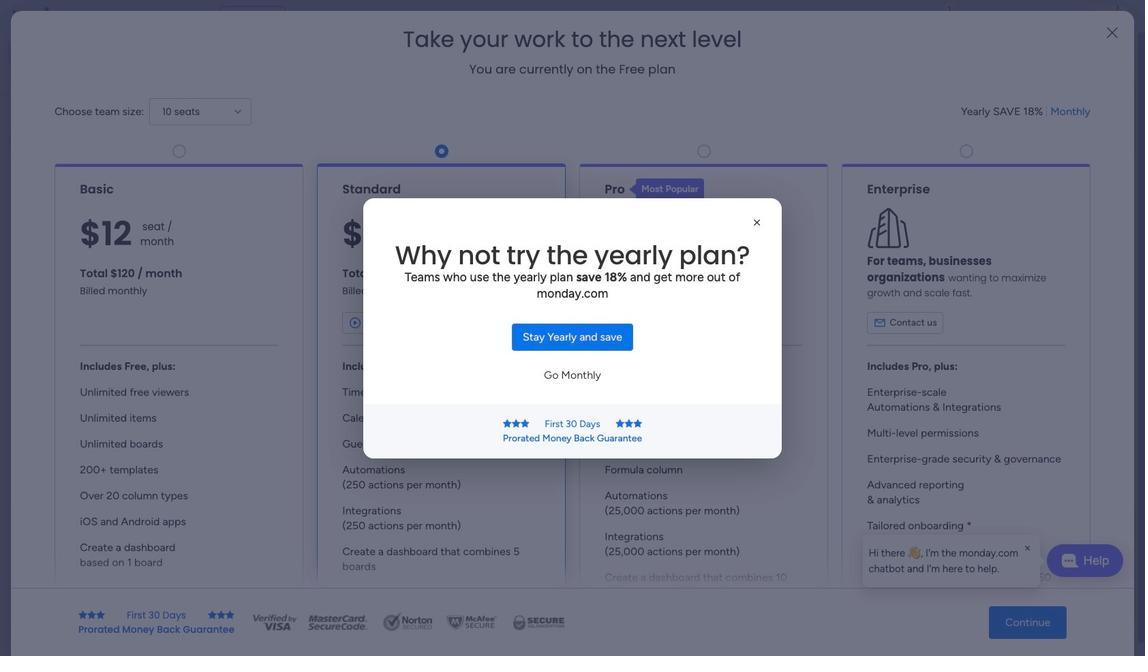 Task type: vqa. For each thing, say whether or not it's contained in the screenshot.
the McAfee secure "image"
yes



Task type: locate. For each thing, give the bounding box(es) containing it.
search everything image
[[1026, 10, 1040, 23]]

star image
[[503, 419, 512, 428], [512, 419, 521, 428], [616, 419, 624, 428], [208, 610, 217, 620]]

2 workspace image from the left
[[570, 552, 603, 585]]

heading
[[403, 27, 742, 52]]

0 horizontal spatial add to favorites image
[[404, 249, 418, 263]]

help image
[[1056, 10, 1070, 23]]

workspace image
[[233, 552, 266, 585], [570, 552, 603, 585]]

component image down 'public board' image
[[451, 270, 463, 283]]

close image
[[750, 216, 764, 229]]

component image right workspace icon
[[612, 573, 624, 585]]

notifications image
[[903, 10, 917, 23]]

0 horizontal spatial workspace image
[[233, 552, 266, 585]]

dialog
[[0, 0, 1145, 656], [863, 535, 1040, 588]]

update feed image
[[933, 10, 947, 23]]

2 add to favorites image from the left
[[627, 249, 641, 263]]

norton secured image
[[378, 612, 439, 633]]

invite members image
[[963, 10, 977, 23]]

add to favorites image
[[404, 249, 418, 263], [627, 249, 641, 263]]

2 vertical spatial option
[[0, 161, 174, 164]]

verified by visa image
[[251, 612, 299, 633]]

close recently visited image
[[211, 111, 227, 127]]

component image up the verified by visa image
[[275, 573, 287, 585]]

1 horizontal spatial workspace image
[[570, 552, 603, 585]]

workspace image
[[578, 557, 595, 581]]

document
[[363, 198, 782, 458]]

star image
[[521, 419, 529, 428], [624, 419, 633, 428], [633, 419, 642, 428], [78, 610, 87, 620], [87, 610, 96, 620], [96, 610, 105, 620], [217, 610, 226, 620], [226, 610, 235, 620]]

list box
[[0, 159, 174, 392]]

1 horizontal spatial add to favorites image
[[627, 249, 641, 263]]

1 workspace image from the left
[[233, 552, 266, 585]]

1 image
[[943, 1, 956, 16]]

1 add to favorites image from the left
[[404, 249, 418, 263]]

chat bot icon image
[[1061, 554, 1078, 568]]

ssl encrypted image
[[504, 612, 573, 633]]

component image
[[451, 270, 463, 283], [275, 573, 287, 585], [612, 573, 624, 585]]

option
[[8, 41, 166, 63], [8, 64, 166, 86], [0, 161, 174, 164]]



Task type: describe. For each thing, give the bounding box(es) containing it.
basic tier selected option
[[55, 163, 303, 615]]

help center element
[[920, 391, 1125, 445]]

quick search results list box
[[211, 127, 887, 308]]

1 vertical spatial option
[[8, 64, 166, 86]]

templates image image
[[932, 103, 1112, 197]]

tier options list box
[[55, 139, 1091, 615]]

monday marketplace image
[[993, 10, 1007, 23]]

public board image
[[451, 249, 466, 264]]

1 horizontal spatial component image
[[451, 270, 463, 283]]

ruby anderson image
[[1107, 5, 1129, 27]]

mcafee secure image
[[444, 612, 499, 633]]

0 vertical spatial option
[[8, 41, 166, 63]]

enterprise tier selected option
[[842, 163, 1091, 615]]

see plans image
[[226, 9, 238, 24]]

pro tier selected option
[[579, 163, 828, 615]]

select product image
[[12, 10, 26, 23]]

mastercard secure code image
[[304, 612, 372, 633]]

0 horizontal spatial component image
[[275, 573, 287, 585]]

getting started element
[[920, 325, 1125, 380]]

2 horizontal spatial component image
[[612, 573, 624, 585]]

billing cycle selection group
[[961, 104, 1091, 119]]

workspace image for the right component image
[[570, 552, 603, 585]]

1 element
[[348, 324, 364, 341]]

workspace image for the leftmost component image
[[233, 552, 266, 585]]

standard tier selected option
[[317, 163, 566, 615]]



